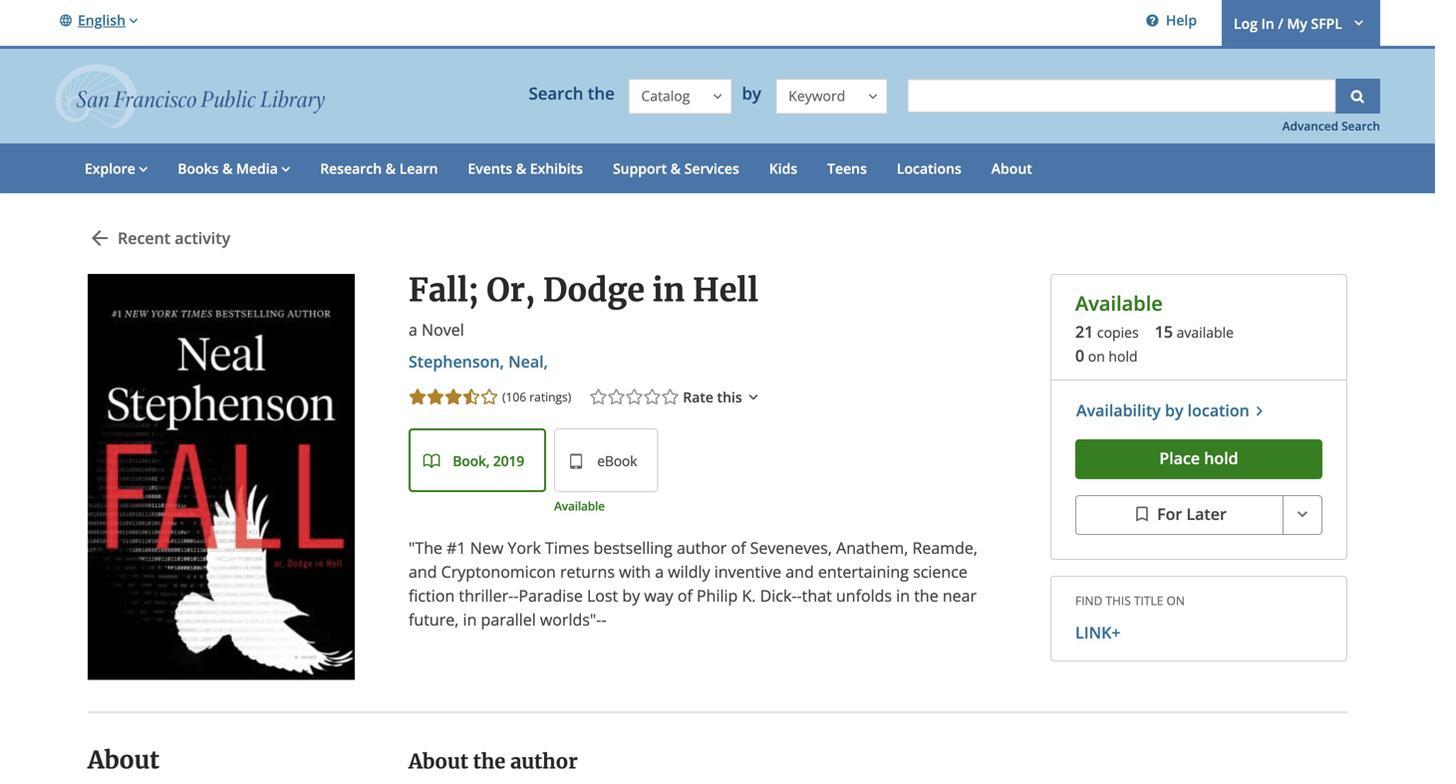 Task type: vqa. For each thing, say whether or not it's contained in the screenshot.
Dvd
no



Task type: locate. For each thing, give the bounding box(es) containing it.
keyword
[[789, 86, 845, 105]]

2 horizontal spatial svg star outline image
[[624, 387, 644, 407]]

and
[[409, 561, 437, 583], [786, 561, 814, 583]]

- down lost
[[601, 609, 607, 630]]

keyword button
[[776, 79, 887, 114]]

2 horizontal spatial in
[[896, 585, 910, 607]]

this
[[717, 388, 742, 407], [1106, 592, 1131, 609]]

svg star image
[[426, 387, 446, 407], [444, 387, 463, 407]]

the inside "the #1 new york times bestselling author of seveneves, anathem, reamde, and cryptonomicon returns with a wildly inventive and entertaining science fiction thriller--paradise lost by way of philip k. dick--that unfolds in the near future, in parallel worlds"--
[[914, 585, 939, 607]]

and down "the
[[409, 561, 437, 583]]

by inside "the #1 new york times bestselling author of seveneves, anathem, reamde, and cryptonomicon returns with a wildly inventive and entertaining science fiction thriller--paradise lost by way of philip k. dick--that unfolds in the near future, in parallel worlds"--
[[622, 585, 640, 607]]

about link
[[977, 144, 1047, 193]]

svg star outline image
[[479, 387, 499, 407], [588, 387, 608, 407], [624, 387, 644, 407]]

teens link
[[812, 144, 882, 193]]

and down "seveneves,"
[[786, 561, 814, 583]]

explore
[[85, 159, 135, 178]]

1 and from the left
[[409, 561, 437, 583]]

of
[[731, 537, 746, 559], [678, 585, 693, 607]]

wildly
[[668, 561, 710, 583]]

None search field
[[907, 79, 1336, 113]]

neal,
[[508, 351, 548, 372]]

15
[[1155, 321, 1173, 342]]

0 vertical spatial by
[[742, 82, 766, 105]]

2 & from the left
[[385, 159, 396, 178]]

available up times
[[554, 498, 605, 514]]

in down thriller-
[[463, 609, 477, 630]]

1 horizontal spatial svg star outline image
[[588, 387, 608, 407]]

hold right place
[[1204, 447, 1238, 469]]

a left novel
[[409, 319, 417, 340]]

0 vertical spatial of
[[731, 537, 746, 559]]

support
[[613, 159, 667, 178]]

0 horizontal spatial and
[[409, 561, 437, 583]]

1 vertical spatial the
[[914, 585, 939, 607]]

about for about the author
[[409, 750, 468, 775]]

svg star image left svg half star image
[[426, 387, 446, 407]]

2 vertical spatial by
[[622, 585, 640, 607]]

with
[[619, 561, 651, 583]]

on right the 0
[[1088, 347, 1105, 366]]

2 and from the left
[[786, 561, 814, 583]]

a inside "the #1 new york times bestselling author of seveneves, anathem, reamde, and cryptonomicon returns with a wildly inventive and entertaining science fiction thriller--paradise lost by way of philip k. dick--that unfolds in the near future, in parallel worlds"--
[[655, 561, 664, 583]]

1 horizontal spatial search
[[1342, 118, 1380, 134]]

0 vertical spatial the
[[588, 82, 615, 105]]

svg chevron down image
[[744, 387, 762, 407]]

1 vertical spatial of
[[678, 585, 693, 607]]

#1
[[447, 537, 466, 559]]

kids
[[769, 159, 797, 178]]

0 vertical spatial this
[[717, 388, 742, 407]]

inventive
[[714, 561, 781, 583]]

advanced search link
[[1282, 118, 1380, 134]]

&
[[222, 159, 233, 178], [385, 159, 396, 178], [516, 159, 526, 178], [671, 159, 681, 178]]

on right title
[[1167, 592, 1185, 609]]

hold inside 15 available 0 on hold
[[1109, 347, 1138, 366]]

by inside 'button'
[[1165, 399, 1184, 421]]

events
[[468, 159, 512, 178]]

availability
[[1076, 399, 1161, 421]]

0 horizontal spatial in
[[463, 609, 477, 630]]

a inside fall; or, dodge in hell a novel
[[409, 319, 417, 340]]

arrow image inside the 'books & media' 'link'
[[278, 159, 290, 178]]

in right unfolds
[[896, 585, 910, 607]]

on for title
[[1167, 592, 1185, 609]]

catalog button
[[628, 79, 732, 114]]

fall;
[[409, 270, 479, 310]]

of up inventive
[[731, 537, 746, 559]]

recent activity
[[118, 227, 230, 249]]

in
[[652, 270, 685, 310], [896, 585, 910, 607], [463, 609, 477, 630]]

on inside 15 available 0 on hold
[[1088, 347, 1105, 366]]

available
[[1075, 290, 1163, 317], [554, 498, 605, 514]]

2 vertical spatial the
[[473, 750, 506, 775]]

1 horizontal spatial about
[[409, 750, 468, 775]]

this right find
[[1106, 592, 1131, 609]]

15 available 0 on hold
[[1075, 321, 1234, 366]]

0 horizontal spatial by
[[622, 585, 640, 607]]

arrow image left research
[[278, 159, 290, 178]]

about the author
[[409, 750, 578, 775]]

near
[[943, 585, 977, 607]]

hold inside button
[[1204, 447, 1238, 469]]

0 vertical spatial a
[[409, 319, 417, 340]]

about for about link
[[991, 159, 1032, 178]]

3 & from the left
[[516, 159, 526, 178]]

in
[[1261, 14, 1274, 33]]

copies
[[1097, 323, 1139, 342]]

1 horizontal spatial arrow image
[[278, 159, 290, 178]]

support & services
[[613, 159, 739, 178]]

1 horizontal spatial by
[[742, 82, 766, 105]]

0 horizontal spatial arrow image
[[126, 10, 138, 31]]

1 horizontal spatial the
[[588, 82, 615, 105]]

hold
[[1109, 347, 1138, 366], [1204, 447, 1238, 469]]

hold down copies
[[1109, 347, 1138, 366]]

by down 'with'
[[622, 585, 640, 607]]

/
[[1278, 14, 1284, 33]]

0 horizontal spatial on
[[1088, 347, 1105, 366]]

& for events
[[516, 159, 526, 178]]

svg ebook image
[[567, 452, 585, 471]]

0 vertical spatial in
[[652, 270, 685, 310]]

0 horizontal spatial the
[[473, 750, 506, 775]]

1 vertical spatial on
[[1167, 592, 1185, 609]]

2019
[[493, 451, 524, 470]]

later
[[1186, 503, 1227, 525]]

-
[[514, 585, 519, 607], [797, 585, 802, 607], [601, 609, 607, 630]]

& right support
[[671, 159, 681, 178]]

for later button
[[1075, 495, 1284, 535]]

21 copies
[[1075, 321, 1139, 342]]

0 vertical spatial on
[[1088, 347, 1105, 366]]

recent activity link
[[88, 218, 230, 258]]

1 vertical spatial this
[[1106, 592, 1131, 609]]

the for search the
[[588, 82, 615, 105]]

0 horizontal spatial search
[[529, 82, 583, 105]]

this for rate
[[717, 388, 742, 407]]

a
[[409, 319, 417, 340], [655, 561, 664, 583]]

find this title on
[[1075, 592, 1185, 609]]

rate this button
[[586, 386, 765, 409]]

recent
[[118, 227, 171, 249]]

search down search icon
[[1342, 118, 1380, 134]]

1 vertical spatial available
[[554, 498, 605, 514]]

svg shelves outline image
[[1132, 504, 1152, 524]]

help circled image
[[1143, 10, 1162, 29]]

0 horizontal spatial of
[[678, 585, 693, 607]]

& right books
[[222, 159, 233, 178]]

1 horizontal spatial available
[[1075, 290, 1163, 317]]

log in / my sfpl
[[1234, 14, 1342, 33]]

support & services link
[[598, 144, 754, 193]]

svg chevron right image
[[1250, 402, 1269, 421]]

learn
[[399, 159, 438, 178]]

location
[[1188, 399, 1250, 421]]

0 horizontal spatial author
[[510, 750, 578, 775]]

1 svg star image from the left
[[426, 387, 446, 407]]

available up copies
[[1075, 290, 1163, 317]]

book
[[453, 451, 486, 470]]

place hold button
[[1075, 439, 1323, 479]]

- down "seveneves,"
[[797, 585, 802, 607]]

1 horizontal spatial this
[[1106, 592, 1131, 609]]

2 svg star outline image from the left
[[588, 387, 608, 407]]

1 vertical spatial hold
[[1204, 447, 1238, 469]]

0 horizontal spatial svg star outline image
[[479, 387, 499, 407]]

2 horizontal spatial the
[[914, 585, 939, 607]]

1 & from the left
[[222, 159, 233, 178]]

the
[[588, 82, 615, 105], [914, 585, 939, 607], [473, 750, 506, 775]]

arrow image inside log in / my sfpl 'link'
[[1346, 12, 1368, 31]]

svg star image down 'stephenson,'
[[444, 387, 463, 407]]

by left location
[[1165, 399, 1184, 421]]

availability by location button
[[1075, 397, 1270, 423]]

search up exhibits
[[529, 82, 583, 105]]

worlds"-
[[540, 609, 601, 630]]

& inside 'link'
[[222, 159, 233, 178]]

stephenson, neal, link
[[409, 351, 548, 372]]

2 horizontal spatial arrow image
[[1346, 12, 1368, 31]]

hell
[[693, 270, 759, 310]]

svg star outline image left rate
[[624, 387, 644, 407]]

0 vertical spatial author
[[677, 537, 727, 559]]

1 horizontal spatial on
[[1167, 592, 1185, 609]]

book , 2019
[[453, 451, 524, 470]]

svg star outline image right the )
[[588, 387, 608, 407]]

1 horizontal spatial hold
[[1204, 447, 1238, 469]]

& right events
[[516, 159, 526, 178]]

the for about the author
[[473, 750, 506, 775]]

4 & from the left
[[671, 159, 681, 178]]

this left svg chevron down icon
[[717, 388, 742, 407]]

arrow image up san francisco public library 'image'
[[126, 10, 138, 31]]

paradise
[[519, 585, 583, 607]]

a up way
[[655, 561, 664, 583]]

svg star outline image
[[606, 387, 626, 407], [642, 387, 662, 407], [660, 387, 680, 407]]

1 vertical spatial by
[[1165, 399, 1184, 421]]

arrow image right sfpl
[[1346, 12, 1368, 31]]

1 horizontal spatial -
[[601, 609, 607, 630]]

search
[[529, 82, 583, 105], [1342, 118, 1380, 134]]

this inside rate this "popup button"
[[717, 388, 742, 407]]

1 horizontal spatial author
[[677, 537, 727, 559]]

0 vertical spatial search
[[529, 82, 583, 105]]

0 horizontal spatial this
[[717, 388, 742, 407]]

in inside fall; or, dodge in hell a novel
[[652, 270, 685, 310]]

& left learn
[[385, 159, 396, 178]]

svg star outline image left ( at left
[[479, 387, 499, 407]]

arrow image for log in / my sfpl
[[1346, 12, 1368, 31]]

0 horizontal spatial a
[[409, 319, 417, 340]]

svg half star image
[[461, 387, 481, 407]]

1 horizontal spatial and
[[786, 561, 814, 583]]

in left "hell" in the top of the page
[[652, 270, 685, 310]]

0 vertical spatial hold
[[1109, 347, 1138, 366]]

)
[[568, 389, 571, 405]]

1 vertical spatial a
[[655, 561, 664, 583]]

arrow image
[[126, 10, 138, 31], [1346, 12, 1368, 31], [278, 159, 290, 178]]

rate this
[[683, 388, 742, 407]]

log
[[1234, 14, 1258, 33]]

svg star image
[[408, 387, 428, 407]]

by
[[742, 82, 766, 105], [1165, 399, 1184, 421], [622, 585, 640, 607]]

2 horizontal spatial by
[[1165, 399, 1184, 421]]

by left keyword
[[742, 82, 766, 105]]

& for support
[[671, 159, 681, 178]]

1 horizontal spatial in
[[652, 270, 685, 310]]

0 horizontal spatial hold
[[1109, 347, 1138, 366]]

2 horizontal spatial about
[[991, 159, 1032, 178]]

k.
[[742, 585, 756, 607]]

fall; or, dodge in hell a novel
[[409, 270, 759, 340]]

ratings
[[529, 389, 568, 405]]

(
[[502, 389, 506, 405]]

1 horizontal spatial a
[[655, 561, 664, 583]]

of down wildly
[[678, 585, 693, 607]]

arrow image
[[135, 159, 148, 178]]

- up parallel
[[514, 585, 519, 607]]

san francisco public library image
[[55, 64, 325, 129]]

locations
[[897, 159, 962, 178]]



Task type: describe. For each thing, give the bounding box(es) containing it.
0 vertical spatial available
[[1075, 290, 1163, 317]]

media
[[236, 159, 278, 178]]

catalog
[[641, 86, 690, 105]]

on for 0
[[1088, 347, 1105, 366]]

2 svg star outline image from the left
[[642, 387, 662, 407]]

future,
[[409, 609, 459, 630]]

1 vertical spatial in
[[896, 585, 910, 607]]

link+
[[1075, 622, 1121, 643]]

ebook link
[[554, 429, 658, 492]]

cryptonomicon
[[441, 561, 556, 583]]

author inside "the #1 new york times bestselling author of seveneves, anathem, reamde, and cryptonomicon returns with a wildly inventive and entertaining science fiction thriller--paradise lost by way of philip k. dick--that unfolds in the near future, in parallel worlds"--
[[677, 537, 727, 559]]

& for books
[[222, 159, 233, 178]]

3 svg star outline image from the left
[[660, 387, 680, 407]]

"the #1 new york times bestselling author of seveneves, anathem, reamde, and cryptonomicon returns with a wildly inventive and entertaining science fiction thriller--paradise lost by way of philip k. dick--that unfolds in the near future, in parallel worlds"--
[[409, 537, 978, 630]]

svg arrow back image
[[88, 226, 112, 250]]

title
[[1134, 592, 1164, 609]]

events & exhibits
[[468, 159, 583, 178]]

advanced search
[[1282, 118, 1380, 134]]

english
[[78, 10, 126, 29]]

place
[[1160, 447, 1200, 469]]

link+ link
[[1075, 621, 1323, 645]]

english link
[[55, 0, 143, 41]]

philip
[[697, 585, 738, 607]]

,
[[486, 451, 490, 470]]

fiction
[[409, 585, 455, 607]]

svg book image
[[423, 452, 441, 471]]

stephenson, neal,
[[409, 351, 548, 372]]

teens
[[827, 159, 867, 178]]

exhibits
[[530, 159, 583, 178]]

0 horizontal spatial about
[[88, 746, 159, 776]]

unfolds
[[836, 585, 892, 607]]

place hold
[[1160, 447, 1238, 469]]

find
[[1075, 592, 1103, 609]]

books & media link
[[163, 144, 305, 193]]

search the
[[529, 82, 615, 105]]

2 svg star image from the left
[[444, 387, 463, 407]]

advanced
[[1282, 118, 1339, 134]]

arrow image inside english link
[[126, 10, 138, 31]]

events & exhibits link
[[453, 144, 598, 193]]

seveneves,
[[750, 537, 832, 559]]

help link
[[1138, 0, 1202, 46]]

rate
[[683, 388, 714, 407]]

1 vertical spatial search
[[1342, 118, 1380, 134]]

stephenson,
[[409, 351, 504, 372]]

for
[[1157, 503, 1182, 525]]

activity
[[175, 227, 230, 249]]

lost
[[587, 585, 618, 607]]

available
[[1177, 323, 1234, 342]]

locations link
[[882, 144, 977, 193]]

3 svg star outline image from the left
[[624, 387, 644, 407]]

svg chevron down image
[[1293, 504, 1313, 524]]

dick-
[[760, 585, 797, 607]]

anathem,
[[836, 537, 908, 559]]

0
[[1075, 345, 1085, 366]]

research & learn
[[320, 159, 438, 178]]

search image
[[1348, 86, 1367, 105]]

ebook
[[597, 451, 637, 470]]

thriller-
[[459, 585, 514, 607]]

0 horizontal spatial available
[[554, 498, 605, 514]]

reamde,
[[912, 537, 978, 559]]

dodge
[[543, 270, 645, 310]]

research
[[320, 159, 382, 178]]

novel
[[422, 319, 464, 340]]

106
[[506, 389, 526, 405]]

parallel
[[481, 609, 536, 630]]

explore link
[[70, 144, 163, 193]]

"the
[[409, 537, 443, 559]]

1 vertical spatial author
[[510, 750, 578, 775]]

arrow image for books & media
[[278, 159, 290, 178]]

availability by location
[[1076, 399, 1250, 421]]

returns
[[560, 561, 615, 583]]

log in / my sfpl link
[[1222, 0, 1380, 46]]

sfpl
[[1311, 14, 1342, 33]]

york
[[508, 537, 541, 559]]

1 horizontal spatial of
[[731, 537, 746, 559]]

my
[[1287, 14, 1307, 33]]

2 horizontal spatial -
[[797, 585, 802, 607]]

way
[[644, 585, 673, 607]]

2 vertical spatial in
[[463, 609, 477, 630]]

that
[[802, 585, 832, 607]]

1 svg star outline image from the left
[[479, 387, 499, 407]]

kids link
[[754, 144, 812, 193]]

new
[[470, 537, 504, 559]]

times
[[545, 537, 589, 559]]

this for find
[[1106, 592, 1131, 609]]

books
[[178, 159, 219, 178]]

bestselling
[[593, 537, 673, 559]]

services
[[684, 159, 739, 178]]

1 svg star outline image from the left
[[606, 387, 626, 407]]

0 horizontal spatial -
[[514, 585, 519, 607]]

21
[[1075, 321, 1094, 342]]

for later
[[1157, 503, 1227, 525]]

& for research
[[385, 159, 396, 178]]

( 106 ratings )
[[502, 389, 571, 405]]



